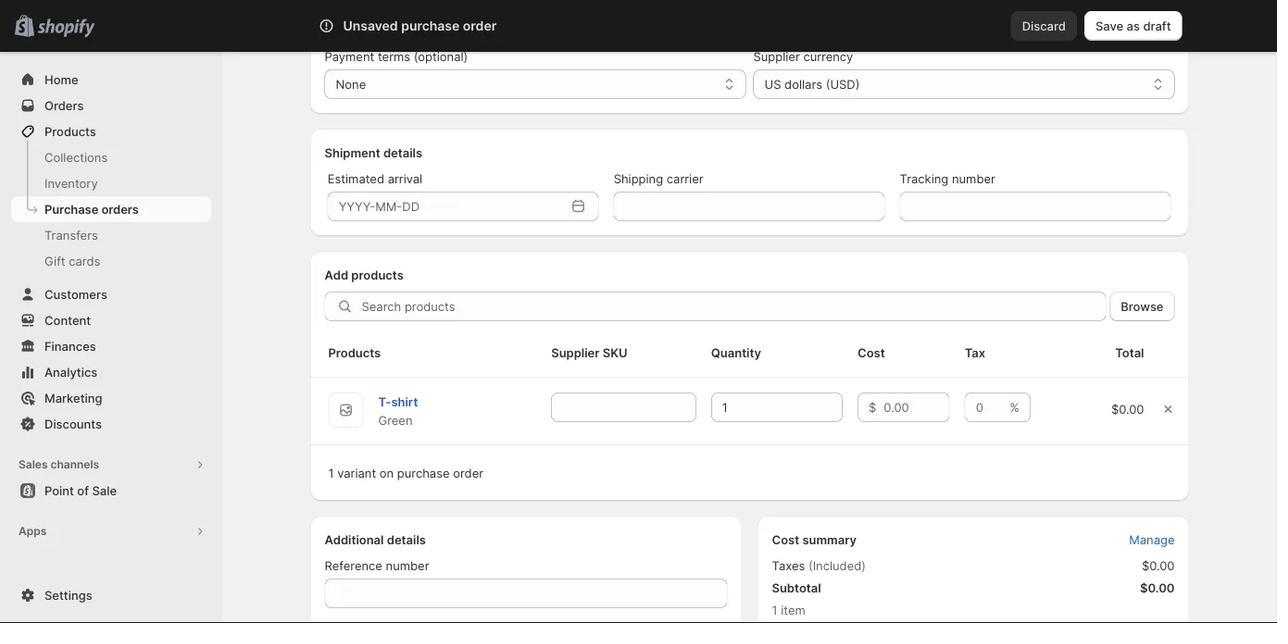 Task type: locate. For each thing, give the bounding box(es) containing it.
1 horizontal spatial supplier
[[753, 49, 800, 63]]

browse
[[1121, 299, 1164, 314]]

transfers link
[[11, 222, 211, 248]]

number down additional details
[[386, 558, 429, 573]]

0 horizontal spatial number
[[386, 558, 429, 573]]

carrier
[[667, 171, 703, 186]]

1 vertical spatial cost
[[772, 533, 799, 547]]

1 vertical spatial supplier
[[551, 345, 600, 360]]

sku
[[603, 345, 627, 360]]

total
[[1115, 345, 1144, 360]]

(optional)
[[414, 49, 468, 63]]

supplier sku
[[551, 345, 627, 360]]

sale
[[92, 483, 117, 498]]

cost for cost summary
[[772, 533, 799, 547]]

supplier left the sku
[[551, 345, 600, 360]]

orders
[[44, 98, 84, 113]]

cost up taxes
[[772, 533, 799, 547]]

$0.00 for taxes
[[1142, 558, 1175, 573]]

marketing link
[[11, 385, 211, 411]]

0 vertical spatial details
[[383, 145, 422, 160]]

None number field
[[711, 393, 815, 422]]

settings
[[44, 588, 92, 602]]

save as draft button
[[1084, 11, 1182, 41]]

marketing
[[44, 391, 102, 405]]

quantity
[[711, 345, 761, 360]]

search
[[400, 19, 440, 33]]

purchase
[[401, 18, 460, 34], [397, 466, 450, 480]]

None text field
[[551, 393, 696, 422]]

manage button
[[1118, 527, 1186, 553]]

home link
[[11, 67, 211, 93]]

of
[[77, 483, 89, 498]]

estimated
[[328, 171, 384, 186]]

supplier up us
[[753, 49, 800, 63]]

number right tracking
[[952, 171, 996, 186]]

sales
[[19, 458, 48, 471]]

gift cards
[[44, 254, 100, 268]]

order
[[463, 18, 497, 34], [453, 466, 484, 480]]

details
[[383, 145, 422, 160], [387, 533, 426, 547]]

details up arrival
[[383, 145, 422, 160]]

0 horizontal spatial products
[[44, 124, 96, 138]]

subtotal
[[772, 581, 821, 595]]

1 horizontal spatial number
[[952, 171, 996, 186]]

1 left item
[[772, 603, 778, 617]]

purchase right on
[[397, 466, 450, 480]]

sales channels
[[19, 458, 99, 471]]

1 vertical spatial products
[[328, 345, 381, 360]]

shipment
[[325, 145, 380, 160]]

products up collections at the left top of page
[[44, 124, 96, 138]]

0 vertical spatial 1
[[328, 466, 334, 480]]

$0.00
[[1111, 402, 1144, 416], [1142, 558, 1175, 573], [1140, 581, 1175, 595]]

%
[[1010, 400, 1020, 414]]

0 vertical spatial cost
[[858, 345, 885, 360]]

1 vertical spatial $0.00
[[1142, 558, 1175, 573]]

settings link
[[11, 583, 211, 609]]

tracking
[[900, 171, 949, 186]]

manage
[[1129, 533, 1175, 547]]

details up reference number
[[387, 533, 426, 547]]

0 vertical spatial products
[[44, 124, 96, 138]]

products up t-
[[328, 345, 381, 360]]

terms
[[378, 49, 410, 63]]

purchase up the (optional)
[[401, 18, 460, 34]]

currency
[[803, 49, 853, 63]]

0 horizontal spatial supplier
[[551, 345, 600, 360]]

number
[[952, 171, 996, 186], [386, 558, 429, 573]]

t-shirt link
[[378, 395, 418, 409]]

channels
[[50, 458, 99, 471]]

1 variant on purchase order
[[328, 466, 484, 480]]

0 horizontal spatial cost
[[772, 533, 799, 547]]

0 vertical spatial purchase
[[401, 18, 460, 34]]

finances link
[[11, 333, 211, 359]]

0 horizontal spatial 1
[[328, 466, 334, 480]]

taxes (included)
[[772, 558, 866, 573]]

Reference number text field
[[325, 579, 728, 609]]

browse button
[[1110, 292, 1175, 321]]

as
[[1127, 19, 1140, 33]]

Shipping carrier text field
[[614, 192, 885, 221]]

1 left variant
[[328, 466, 334, 480]]

Search products text field
[[362, 292, 1106, 321]]

products
[[44, 124, 96, 138], [328, 345, 381, 360]]

gift cards link
[[11, 248, 211, 274]]

order up the (optional)
[[463, 18, 497, 34]]

content
[[44, 313, 91, 327]]

1 for 1 variant on purchase order
[[328, 466, 334, 480]]

1 vertical spatial 1
[[772, 603, 778, 617]]

shirt
[[391, 395, 418, 409]]

sales channels button
[[11, 452, 211, 478]]

2 vertical spatial $0.00
[[1140, 581, 1175, 595]]

0 vertical spatial number
[[952, 171, 996, 186]]

Estimated arrival text field
[[328, 192, 566, 221]]

analytics
[[44, 365, 98, 379]]

1 horizontal spatial 1
[[772, 603, 778, 617]]

finances
[[44, 339, 96, 353]]

1 vertical spatial number
[[386, 558, 429, 573]]

number for reference number
[[386, 558, 429, 573]]

order right on
[[453, 466, 484, 480]]

(usd)
[[826, 77, 860, 91]]

taxes
[[772, 558, 805, 573]]

cost up $
[[858, 345, 885, 360]]

point of sale
[[44, 483, 117, 498]]

1 vertical spatial details
[[387, 533, 426, 547]]

analytics link
[[11, 359, 211, 385]]

point
[[44, 483, 74, 498]]

0 vertical spatial supplier
[[753, 49, 800, 63]]

1 vertical spatial order
[[453, 466, 484, 480]]

supplier currency
[[753, 49, 853, 63]]

1 horizontal spatial cost
[[858, 345, 885, 360]]

1 vertical spatial purchase
[[397, 466, 450, 480]]



Task type: vqa. For each thing, say whether or not it's contained in the screenshot.
the leftmost 'Shopify' image
no



Task type: describe. For each thing, give the bounding box(es) containing it.
cost summary
[[772, 533, 857, 547]]

1 horizontal spatial products
[[328, 345, 381, 360]]

transfers
[[44, 228, 98, 242]]

discounts
[[44, 417, 102, 431]]

details for shipment details
[[383, 145, 422, 160]]

gift
[[44, 254, 65, 268]]

1 item
[[772, 603, 806, 617]]

reference number
[[325, 558, 429, 573]]

unsaved purchase order
[[343, 18, 497, 34]]

arrival
[[388, 171, 423, 186]]

unsaved
[[343, 18, 398, 34]]

search button
[[370, 11, 907, 41]]

% text field
[[965, 393, 1006, 422]]

collections link
[[11, 144, 211, 170]]

tax
[[965, 345, 986, 360]]

shipping carrier
[[614, 171, 703, 186]]

purchase
[[44, 202, 98, 216]]

t-
[[378, 395, 391, 409]]

summary
[[802, 533, 857, 547]]

shipment details
[[325, 145, 422, 160]]

collections
[[44, 150, 108, 164]]

cards
[[69, 254, 100, 268]]

save as draft
[[1096, 19, 1171, 33]]

orders
[[101, 202, 139, 216]]

supplier for supplier currency
[[753, 49, 800, 63]]

item
[[781, 603, 806, 617]]

supplier for supplier sku
[[551, 345, 600, 360]]

orders link
[[11, 93, 211, 119]]

apps button
[[11, 519, 211, 545]]

apps
[[19, 525, 47, 538]]

estimated arrival
[[328, 171, 423, 186]]

shipping
[[614, 171, 663, 186]]

cost for cost
[[858, 345, 885, 360]]

add products
[[325, 268, 404, 282]]

discard
[[1022, 19, 1066, 33]]

discounts link
[[11, 411, 211, 437]]

content link
[[11, 307, 211, 333]]

customers link
[[11, 282, 211, 307]]

additional details
[[325, 533, 426, 547]]

shopify image
[[37, 19, 95, 37]]

home
[[44, 72, 78, 87]]

(included)
[[809, 558, 866, 573]]

add
[[325, 268, 348, 282]]

reference
[[325, 558, 382, 573]]

point of sale link
[[11, 478, 211, 504]]

Tracking number text field
[[900, 192, 1171, 221]]

purchase orders link
[[11, 196, 211, 222]]

1 for 1 item
[[772, 603, 778, 617]]

none
[[336, 77, 366, 91]]

purchase orders
[[44, 202, 139, 216]]

$ text field
[[884, 393, 950, 422]]

0 vertical spatial order
[[463, 18, 497, 34]]

tracking number
[[900, 171, 996, 186]]

on
[[380, 466, 394, 480]]

us dollars (usd)
[[765, 77, 860, 91]]

details for additional details
[[387, 533, 426, 547]]

inventory link
[[11, 170, 211, 196]]

customers
[[44, 287, 107, 301]]

draft
[[1143, 19, 1171, 33]]

products
[[351, 268, 404, 282]]

products link
[[11, 119, 211, 144]]

$
[[869, 400, 876, 414]]

inventory
[[44, 176, 98, 190]]

number for tracking number
[[952, 171, 996, 186]]

dollars
[[785, 77, 822, 91]]

$0.00 for subtotal
[[1140, 581, 1175, 595]]

0 vertical spatial $0.00
[[1111, 402, 1144, 416]]

green
[[378, 413, 413, 427]]

additional
[[325, 533, 384, 547]]

t-shirt green
[[378, 395, 418, 427]]

us
[[765, 77, 781, 91]]

save
[[1096, 19, 1124, 33]]

variant
[[337, 466, 376, 480]]



